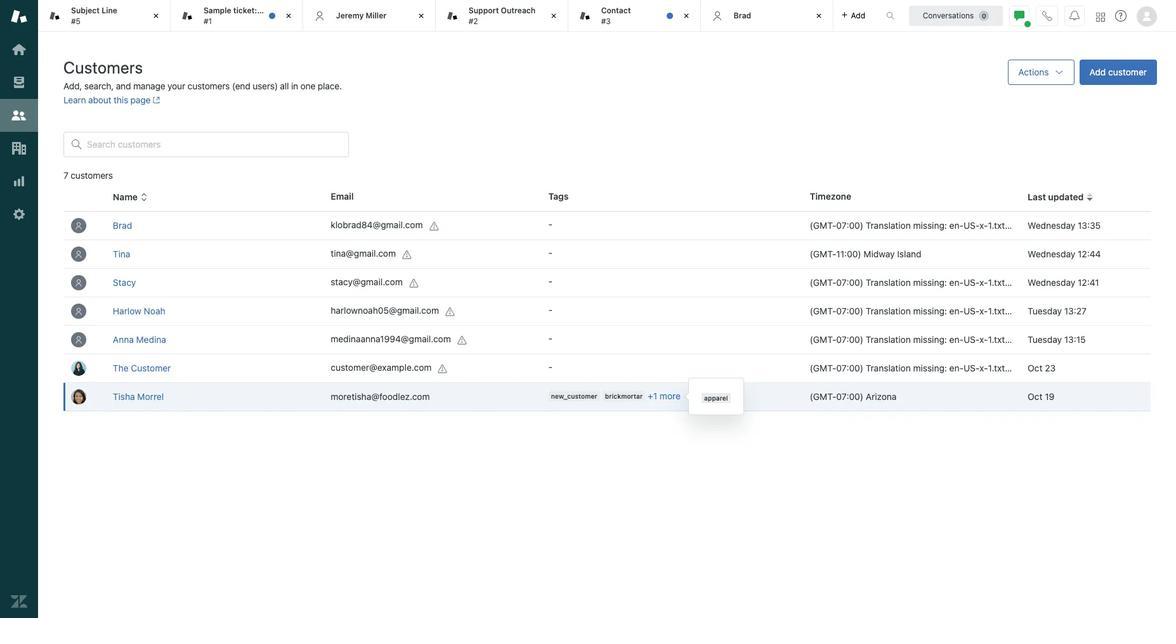 Task type: locate. For each thing, give the bounding box(es) containing it.
4 tab from the left
[[568, 0, 701, 32]]

us- for oct 23
[[964, 363, 980, 374]]

4 07:00) from the top
[[837, 334, 864, 345]]

customers right 7
[[71, 170, 113, 181]]

jeremy miller
[[336, 11, 387, 20]]

outreach
[[501, 6, 536, 15]]

(gmt- for wednesday 12:41
[[810, 277, 837, 288]]

reporting image
[[11, 173, 27, 190]]

tisha morrel
[[113, 392, 164, 402]]

5 x- from the top
[[980, 363, 988, 374]]

new_customer
[[551, 393, 598, 401]]

learn about this page link
[[63, 95, 160, 105]]

2 1.txt.timezone.america_los_angeles from the top
[[988, 277, 1134, 288]]

tuesday for tuesday 13:15
[[1028, 334, 1062, 345]]

6 - from the top
[[549, 362, 553, 372]]

(gmt-07:00) translation missing: en-us-x-1.txt.timezone.america_los_angeles for wednesday 12:41
[[810, 277, 1134, 288]]

2 x- from the top
[[980, 277, 988, 288]]

3 en- from the top
[[950, 306, 964, 317]]

harlownoah05@gmail.com
[[331, 305, 439, 316]]

close image
[[150, 10, 162, 22], [282, 10, 295, 22], [415, 10, 428, 22], [547, 10, 560, 22], [680, 10, 693, 22]]

3 close image from the left
[[415, 10, 428, 22]]

the
[[113, 363, 129, 374]]

unverified email image
[[409, 278, 419, 288]]

tab
[[38, 0, 171, 32], [171, 0, 315, 32], [436, 0, 568, 32], [568, 0, 701, 32]]

support
[[469, 6, 499, 15]]

customer
[[131, 363, 171, 374]]

0 vertical spatial wednesday
[[1028, 220, 1076, 231]]

3 translation from the top
[[866, 306, 911, 317]]

#2
[[469, 16, 478, 26]]

1 vertical spatial tuesday
[[1028, 334, 1062, 345]]

1.txt.timezone.america_los_angeles down tuesday 13:27
[[988, 334, 1134, 345]]

13:35
[[1078, 220, 1101, 231]]

3 (gmt-07:00) translation missing: en-us-x-1.txt.timezone.america_los_angeles from the top
[[810, 306, 1134, 317]]

oct left 23 at the bottom of the page
[[1028, 363, 1043, 374]]

oct 23
[[1028, 363, 1056, 374]]

#5
[[71, 16, 81, 26]]

wednesday for wednesday 12:41
[[1028, 277, 1076, 288]]

wednesday up tuesday 13:27
[[1028, 277, 1076, 288]]

noah
[[144, 306, 165, 317]]

ticket
[[294, 6, 315, 15]]

translation
[[866, 220, 911, 231], [866, 277, 911, 288], [866, 306, 911, 317], [866, 334, 911, 345], [866, 363, 911, 374]]

wednesday down last updated
[[1028, 220, 1076, 231]]

2 07:00) from the top
[[837, 277, 864, 288]]

jeremy
[[336, 11, 364, 20]]

search,
[[84, 81, 114, 91]]

x-
[[980, 220, 988, 231], [980, 277, 988, 288], [980, 306, 988, 317], [980, 334, 988, 345], [980, 363, 988, 374]]

1 horizontal spatial brad
[[734, 11, 751, 20]]

your
[[168, 81, 185, 91]]

wednesday up wednesday 12:41
[[1028, 249, 1076, 260]]

- for tina@gmail.com
[[549, 247, 553, 258]]

2 oct from the top
[[1028, 392, 1043, 402]]

2 (gmt-07:00) translation missing: en-us-x-1.txt.timezone.america_los_angeles from the top
[[810, 277, 1134, 288]]

main element
[[0, 0, 38, 619]]

2 wednesday from the top
[[1028, 249, 1076, 260]]

last updated
[[1028, 192, 1084, 202]]

2 translation from the top
[[866, 277, 911, 288]]

tabs tab list
[[38, 0, 873, 32]]

5 1.txt.timezone.america_los_angeles from the top
[[988, 363, 1134, 374]]

5 (gmt-07:00) translation missing: en-us-x-1.txt.timezone.america_los_angeles from the top
[[810, 363, 1134, 374]]

6 (gmt- from the top
[[810, 363, 837, 374]]

3 missing: from the top
[[913, 306, 947, 317]]

unverified email image for klobrad84@gmail.com
[[429, 221, 439, 231]]

1 07:00) from the top
[[837, 220, 864, 231]]

2 tab from the left
[[171, 0, 315, 32]]

1 vertical spatial oct
[[1028, 392, 1043, 402]]

(gmt-07:00) translation missing: en-us-x-1.txt.timezone.america_los_angeles for wednesday 13:35
[[810, 220, 1134, 231]]

07:00) for wednesday 12:41
[[837, 277, 864, 288]]

wednesday for wednesday 13:35
[[1028, 220, 1076, 231]]

unverified email image
[[429, 221, 439, 231], [402, 250, 413, 260], [445, 307, 456, 317], [457, 335, 468, 346], [438, 364, 448, 374]]

1 tab from the left
[[38, 0, 171, 32]]

- for customer@example.com
[[549, 362, 553, 372]]

(gmt-07:00) translation missing: en-us-x-1.txt.timezone.america_los_angeles
[[810, 220, 1134, 231], [810, 277, 1134, 288], [810, 306, 1134, 317], [810, 334, 1134, 345], [810, 363, 1134, 374]]

moretisha@foodlez.com
[[331, 392, 430, 402]]

en- for tuesday 13:15
[[950, 334, 964, 345]]

1 wednesday from the top
[[1028, 220, 1076, 231]]

1 vertical spatial brad
[[113, 220, 132, 231]]

us- for wednesday 13:35
[[964, 220, 980, 231]]

subject line #5
[[71, 6, 117, 26]]

customers right 'your'
[[188, 81, 230, 91]]

1 1.txt.timezone.america_los_angeles from the top
[[988, 220, 1134, 231]]

2 vertical spatial wednesday
[[1028, 277, 1076, 288]]

4 us- from the top
[[964, 334, 980, 345]]

1.txt.timezone.america_los_angeles down wednesday 12:41
[[988, 306, 1134, 317]]

last updated button
[[1028, 192, 1094, 203]]

oct for oct 19
[[1028, 392, 1043, 402]]

1.txt.timezone.america_los_angeles down 'wednesday 12:44'
[[988, 277, 1134, 288]]

1 missing: from the top
[[913, 220, 947, 231]]

3 1.txt.timezone.america_los_angeles from the top
[[988, 306, 1134, 317]]

customers add, search, and manage your customers (end users) all in one place.
[[63, 58, 342, 91]]

2 us- from the top
[[964, 277, 980, 288]]

5 close image from the left
[[680, 10, 693, 22]]

3 us- from the top
[[964, 306, 980, 317]]

tuesday left 13:27
[[1028, 306, 1062, 317]]

13:15
[[1065, 334, 1086, 345]]

en- for wednesday 12:41
[[950, 277, 964, 288]]

1 vertical spatial wednesday
[[1028, 249, 1076, 260]]

2 tuesday from the top
[[1028, 334, 1062, 345]]

1.txt.timezone.america_los_angeles down tuesday 13:15 at the right
[[988, 363, 1134, 374]]

1 (gmt-07:00) translation missing: en-us-x-1.txt.timezone.america_los_angeles from the top
[[810, 220, 1134, 231]]

7 (gmt- from the top
[[810, 392, 837, 402]]

12:44
[[1078, 249, 1101, 260]]

(gmt- for wednesday 12:44
[[810, 249, 837, 260]]

-
[[549, 219, 553, 230], [549, 247, 553, 258], [549, 276, 553, 287], [549, 305, 553, 315], [549, 333, 553, 344], [549, 362, 553, 372]]

close image for jeremy miller tab at the top of page
[[415, 10, 428, 22]]

apparel
[[704, 395, 728, 403]]

7 customers
[[63, 170, 113, 181]]

1 horizontal spatial customers
[[188, 81, 230, 91]]

translation for oct 23
[[866, 363, 911, 374]]

customer@example.com
[[331, 363, 432, 373]]

0 horizontal spatial brad
[[113, 220, 132, 231]]

add,
[[63, 81, 82, 91]]

1.txt.timezone.america_los_angeles for 12:41
[[988, 277, 1134, 288]]

4 translation from the top
[[866, 334, 911, 345]]

0 vertical spatial oct
[[1028, 363, 1043, 374]]

3 - from the top
[[549, 276, 553, 287]]

close image inside jeremy miller tab
[[415, 10, 428, 22]]

tab containing subject line
[[38, 0, 171, 32]]

4 (gmt-07:00) translation missing: en-us-x-1.txt.timezone.america_los_angeles from the top
[[810, 334, 1134, 345]]

tuesday 13:27
[[1028, 306, 1087, 317]]

5 missing: from the top
[[913, 363, 947, 374]]

4 1.txt.timezone.america_los_angeles from the top
[[988, 334, 1134, 345]]

tina
[[113, 249, 130, 260]]

harlow noah
[[113, 306, 165, 317]]

oct left 19
[[1028, 392, 1043, 402]]

4 x- from the top
[[980, 334, 988, 345]]

1 translation from the top
[[866, 220, 911, 231]]

tina@gmail.com
[[331, 248, 396, 259]]

1 x- from the top
[[980, 220, 988, 231]]

wednesday
[[1028, 220, 1076, 231], [1028, 249, 1076, 260], [1028, 277, 1076, 288]]

3 wednesday from the top
[[1028, 277, 1076, 288]]

3 x- from the top
[[980, 306, 988, 317]]

1.txt.timezone.america_los_angeles for 13:35
[[988, 220, 1134, 231]]

Search customers field
[[87, 139, 341, 150]]

tuesday 13:15
[[1028, 334, 1086, 345]]

en- for tuesday 13:27
[[950, 306, 964, 317]]

4 en- from the top
[[950, 334, 964, 345]]

1 vertical spatial customers
[[71, 170, 113, 181]]

(gmt- for tuesday 13:15
[[810, 334, 837, 345]]

1 en- from the top
[[950, 220, 964, 231]]

2 en- from the top
[[950, 277, 964, 288]]

2 (gmt- from the top
[[810, 249, 837, 260]]

en-
[[950, 220, 964, 231], [950, 277, 964, 288], [950, 306, 964, 317], [950, 334, 964, 345], [950, 363, 964, 374]]

wednesday 12:44
[[1028, 249, 1101, 260]]

5 - from the top
[[549, 333, 553, 344]]

tuesday for tuesday 13:27
[[1028, 306, 1062, 317]]

page
[[130, 95, 151, 105]]

(gmt- for oct 19
[[810, 392, 837, 402]]

4 (gmt- from the top
[[810, 306, 837, 317]]

1 - from the top
[[549, 219, 553, 230]]

1 (gmt- from the top
[[810, 220, 837, 231]]

1.txt.timezone.america_los_angeles for 13:27
[[988, 306, 1134, 317]]

5 07:00) from the top
[[837, 363, 864, 374]]

+1 more button
[[648, 391, 681, 402]]

0 horizontal spatial customers
[[71, 170, 113, 181]]

- for stacy@gmail.com
[[549, 276, 553, 287]]

1 oct from the top
[[1028, 363, 1043, 374]]

6 07:00) from the top
[[837, 392, 864, 402]]

4 - from the top
[[549, 305, 553, 315]]

(gmt- for tuesday 13:27
[[810, 306, 837, 317]]

1 us- from the top
[[964, 220, 980, 231]]

2 missing: from the top
[[913, 277, 947, 288]]

x- for tuesday 13:27
[[980, 306, 988, 317]]

learn about this page
[[63, 95, 151, 105]]

- for medinaanna1994@gmail.com
[[549, 333, 553, 344]]

unverified email image for medinaanna1994@gmail.com
[[457, 335, 468, 346]]

2 - from the top
[[549, 247, 553, 258]]

(end
[[232, 81, 250, 91]]

5 (gmt- from the top
[[810, 334, 837, 345]]

unverified email image for customer@example.com
[[438, 364, 448, 374]]

unverified email image for harlownoah05@gmail.com
[[445, 307, 456, 317]]

translation for wednesday 12:41
[[866, 277, 911, 288]]

1.txt.timezone.america_los_angeles down last updated button
[[988, 220, 1134, 231]]

5 translation from the top
[[866, 363, 911, 374]]

3 07:00) from the top
[[837, 306, 864, 317]]

4 missing: from the top
[[913, 334, 947, 345]]

conversations
[[923, 10, 974, 20]]

updated
[[1049, 192, 1084, 202]]

customer
[[1109, 67, 1147, 77]]

07:00) for wednesday 13:35
[[837, 220, 864, 231]]

(gmt- for wednesday 13:35
[[810, 220, 837, 231]]

missing: for wednesday 12:41
[[913, 277, 947, 288]]

brad
[[734, 11, 751, 20], [113, 220, 132, 231]]

close image for 'tab' containing subject line
[[150, 10, 162, 22]]

us- for tuesday 13:15
[[964, 334, 980, 345]]

0 vertical spatial tuesday
[[1028, 306, 1062, 317]]

3 tab from the left
[[436, 0, 568, 32]]

about
[[88, 95, 111, 105]]

tuesday up oct 23
[[1028, 334, 1062, 345]]

5 en- from the top
[[950, 363, 964, 374]]

07:00) for oct 19
[[837, 392, 864, 402]]

1 close image from the left
[[150, 10, 162, 22]]

1 tuesday from the top
[[1028, 306, 1062, 317]]

customers
[[188, 81, 230, 91], [71, 170, 113, 181]]

zendesk image
[[11, 594, 27, 610]]

(gmt-
[[810, 220, 837, 231], [810, 249, 837, 260], [810, 277, 837, 288], [810, 306, 837, 317], [810, 334, 837, 345], [810, 363, 837, 374], [810, 392, 837, 402]]

- for klobrad84@gmail.com
[[549, 219, 553, 230]]

0 vertical spatial brad
[[734, 11, 751, 20]]

11:00)
[[837, 249, 861, 260]]

5 us- from the top
[[964, 363, 980, 374]]

us-
[[964, 220, 980, 231], [964, 277, 980, 288], [964, 306, 980, 317], [964, 334, 980, 345], [964, 363, 980, 374]]

0 vertical spatial customers
[[188, 81, 230, 91]]

missing: for tuesday 13:27
[[913, 306, 947, 317]]

klobrad84@gmail.com
[[331, 220, 423, 231]]

3 (gmt- from the top
[[810, 277, 837, 288]]

4 close image from the left
[[547, 10, 560, 22]]



Task type: vqa. For each thing, say whether or not it's contained in the screenshot.


Task type: describe. For each thing, give the bounding box(es) containing it.
zendesk support image
[[11, 8, 27, 25]]

tisha
[[113, 392, 135, 402]]

wednesday 12:41
[[1028, 277, 1100, 288]]

morrel
[[137, 392, 164, 402]]

the customer link
[[113, 363, 171, 374]]

brad link
[[113, 220, 132, 231]]

tab containing support outreach
[[436, 0, 568, 32]]

jeremy miller tab
[[303, 0, 436, 32]]

missing: for tuesday 13:15
[[913, 334, 947, 345]]

learn
[[63, 95, 86, 105]]

get help image
[[1116, 10, 1127, 22]]

13:27
[[1065, 306, 1087, 317]]

the
[[280, 6, 292, 15]]

name
[[113, 192, 138, 202]]

support outreach #2
[[469, 6, 536, 26]]

more
[[660, 391, 681, 402]]

views image
[[11, 74, 27, 91]]

organizations image
[[11, 140, 27, 157]]

add customer
[[1090, 67, 1147, 77]]

admin image
[[11, 206, 27, 223]]

#3
[[601, 16, 611, 26]]

manage
[[133, 81, 165, 91]]

- for harlownoah05@gmail.com
[[549, 305, 553, 315]]

+1
[[648, 391, 657, 402]]

in
[[291, 81, 298, 91]]

medina
[[136, 334, 166, 345]]

missing: for wednesday 13:35
[[913, 220, 947, 231]]

customers image
[[11, 107, 27, 124]]

medinaanna1994@gmail.com
[[331, 334, 451, 345]]

translation for tuesday 13:27
[[866, 306, 911, 317]]

x- for oct 23
[[980, 363, 988, 374]]

users)
[[253, 81, 278, 91]]

brad inside tab
[[734, 11, 751, 20]]

07:00) for tuesday 13:15
[[837, 334, 864, 345]]

en- for wednesday 13:35
[[950, 220, 964, 231]]

name button
[[113, 192, 148, 203]]

zendesk products image
[[1097, 12, 1105, 21]]

this
[[114, 95, 128, 105]]

anna
[[113, 334, 134, 345]]

(gmt-07:00) translation missing: en-us-x-1.txt.timezone.america_los_angeles for tuesday 13:15
[[810, 334, 1134, 345]]

get started image
[[11, 41, 27, 58]]

ticket:
[[233, 6, 257, 15]]

conversations button
[[909, 5, 1003, 26]]

(opens in a new tab) image
[[151, 97, 160, 104]]

1.txt.timezone.america_los_angeles for 13:15
[[988, 334, 1134, 345]]

us- for wednesday 12:41
[[964, 277, 980, 288]]

arizona
[[866, 392, 897, 402]]

midway
[[864, 249, 895, 260]]

brad tab
[[701, 0, 834, 32]]

x- for wednesday 13:35
[[980, 220, 988, 231]]

contact #3
[[601, 6, 631, 26]]

harlow noah link
[[113, 306, 165, 317]]

x- for wednesday 12:41
[[980, 277, 988, 288]]

(gmt-07:00) arizona
[[810, 392, 897, 402]]

tisha morrel link
[[113, 392, 164, 402]]

us- for tuesday 13:27
[[964, 306, 980, 317]]

missing: for oct 23
[[913, 363, 947, 374]]

stacy@gmail.com
[[331, 277, 403, 288]]

translation for wednesday 13:35
[[866, 220, 911, 231]]

sample
[[204, 6, 231, 15]]

(gmt-07:00) translation missing: en-us-x-1.txt.timezone.america_los_angeles for oct 23
[[810, 363, 1134, 374]]

brickmortar
[[605, 393, 643, 401]]

07:00) for tuesday 13:27
[[837, 306, 864, 317]]

(gmt- for oct 23
[[810, 363, 837, 374]]

place.
[[318, 81, 342, 91]]

brickmortar +1 more
[[605, 391, 681, 402]]

anna medina
[[113, 334, 166, 345]]

and
[[116, 81, 131, 91]]

tab containing contact
[[568, 0, 701, 32]]

wednesday 13:35
[[1028, 220, 1101, 231]]

en- for oct 23
[[950, 363, 964, 374]]

2 close image from the left
[[282, 10, 295, 22]]

add
[[1090, 67, 1106, 77]]

close image for 'tab' containing support outreach
[[547, 10, 560, 22]]

miller
[[366, 11, 387, 20]]

(gmt-11:00) midway island
[[810, 249, 922, 260]]

add customer button
[[1080, 60, 1157, 85]]

anna medina link
[[113, 334, 166, 345]]

unverified email image for tina@gmail.com
[[402, 250, 413, 260]]

close image
[[813, 10, 825, 22]]

tina link
[[113, 249, 130, 260]]

one
[[301, 81, 316, 91]]

translation for tuesday 13:15
[[866, 334, 911, 345]]

wednesday for wednesday 12:44
[[1028, 249, 1076, 260]]

7
[[63, 170, 68, 181]]

last
[[1028, 192, 1046, 202]]

23
[[1045, 363, 1056, 374]]

all
[[280, 81, 289, 91]]

tab containing sample ticket: meet the ticket
[[171, 0, 315, 32]]

stacy
[[113, 277, 136, 288]]

subject
[[71, 6, 100, 15]]

sample ticket: meet the ticket #1
[[204, 6, 315, 26]]

x- for tuesday 13:15
[[980, 334, 988, 345]]

oct 19
[[1028, 392, 1055, 402]]

the customer
[[113, 363, 171, 374]]

meet
[[259, 6, 278, 15]]

customers inside customers add, search, and manage your customers (end users) all in one place.
[[188, 81, 230, 91]]

19
[[1045, 392, 1055, 402]]

07:00) for oct 23
[[837, 363, 864, 374]]

(gmt-07:00) translation missing: en-us-x-1.txt.timezone.america_los_angeles for tuesday 13:27
[[810, 306, 1134, 317]]

customers
[[63, 58, 143, 77]]

12:41
[[1078, 277, 1100, 288]]

oct for oct 23
[[1028, 363, 1043, 374]]

1.txt.timezone.america_los_angeles for 23
[[988, 363, 1134, 374]]

island
[[897, 249, 922, 260]]

harlow
[[113, 306, 141, 317]]

#1
[[204, 16, 212, 26]]



